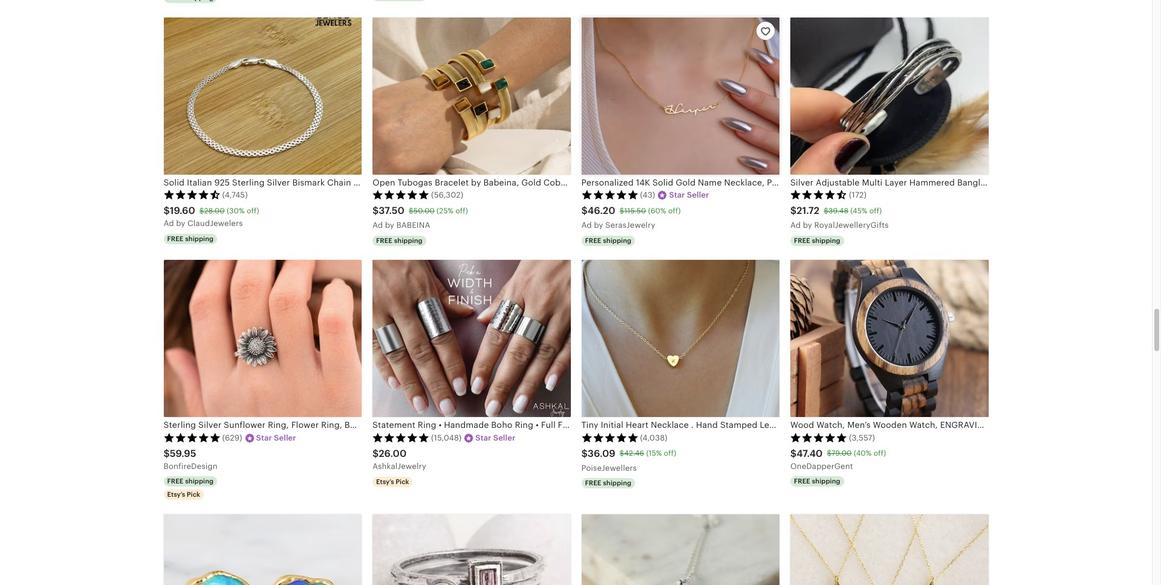 Task type: describe. For each thing, give the bounding box(es) containing it.
free for 36.09
[[585, 480, 601, 487]]

poisejewellers
[[582, 464, 637, 473]]

(25%
[[437, 207, 454, 215]]

star for 26.00
[[476, 434, 491, 443]]

free shipping for 37.50
[[376, 237, 423, 244]]

sterling silver sunflower ring, flower ring, boho ring, hippie ring, floral ring, wildflower ring, ring for women, flower jewelry image
[[164, 260, 362, 418]]

(629)
[[222, 434, 242, 443]]

b for 46.20
[[594, 221, 599, 230]]

y for 37.50
[[390, 221, 394, 230]]

free shipping for 36.09
[[585, 480, 632, 487]]

b for 37.50
[[385, 221, 390, 230]]

$ 37.50 $ 50.00 (25% off) a d b y babeina
[[373, 205, 468, 230]]

(56,302)
[[431, 191, 464, 200]]

shipping for 37.50
[[394, 237, 423, 244]]

5 out of 5 stars image for 47.40
[[791, 433, 847, 443]]

free down bonfiredesign
[[167, 478, 184, 485]]

free for 46.20
[[585, 237, 601, 244]]

50.00
[[414, 207, 435, 215]]

free shipping for 19.60
[[167, 235, 214, 242]]

shipping for 21.72
[[812, 237, 841, 244]]

115.50
[[624, 207, 646, 215]]

0 horizontal spatial star seller
[[256, 434, 296, 443]]

off) for 21.72
[[870, 207, 882, 215]]

0 horizontal spatial star
[[256, 434, 272, 443]]

serasjewelry
[[606, 221, 655, 230]]

star seller for 26.00
[[476, 434, 516, 443]]

1 . from the left
[[691, 421, 694, 430]]

star seller for 46.20
[[669, 191, 709, 200]]

$ 19.60 $ 28.00 (30% off) a d b y claudjewelers
[[164, 205, 259, 228]]

0 vertical spatial etsy's
[[376, 479, 394, 486]]

(40%
[[854, 450, 872, 458]]

28.00
[[204, 207, 225, 215]]

off) for 46.20
[[668, 207, 681, 215]]

off) for 37.50
[[456, 207, 468, 215]]

y for 46.20
[[599, 221, 603, 230]]

hand
[[696, 421, 718, 430]]

layering
[[860, 421, 896, 430]]

(172)
[[849, 191, 867, 200]]

free for 47.40
[[794, 478, 810, 485]]

37.50
[[379, 205, 405, 216]]

(45%
[[851, 207, 868, 215]]

(43)
[[640, 191, 655, 200]]

0 vertical spatial pick
[[396, 479, 409, 486]]

(3,557)
[[849, 434, 875, 443]]

stamped
[[720, 421, 758, 430]]

5 out of 5 stars image for 46.20
[[582, 190, 638, 200]]

5 out of 5 stars image up 59.95
[[164, 433, 220, 443]]

ashkaljewelry
[[373, 462, 426, 471]]

heart
[[626, 421, 649, 430]]

1 horizontal spatial etsy's pick
[[376, 479, 409, 486]]

26.00
[[379, 448, 407, 459]]

59.95
[[170, 448, 196, 459]]

shipping for 19.60
[[185, 235, 214, 242]]

42.46
[[624, 450, 644, 458]]

free for 21.72
[[794, 237, 810, 244]]

a for 37.50
[[373, 221, 378, 230]]

star for 46.20
[[669, 191, 685, 200]]

free shipping for 47.40
[[794, 478, 841, 485]]

dainty sterling silver pinecone necklace, rustic nature inspired jewelry, minimalist everyday necklace, gift for her, woodland jewelry image
[[582, 515, 780, 586]]

dainty
[[832, 421, 858, 430]]

bonfiredesign
[[164, 462, 218, 471]]

4.5 out of 5 stars image for 21.72
[[791, 190, 847, 200]]

off) for 36.09
[[664, 450, 677, 458]]

1 vertical spatial etsy's pick
[[167, 491, 200, 499]]

claudjewelers
[[188, 219, 243, 228]]

d for 37.50
[[378, 221, 383, 230]]

shipping down bonfiredesign
[[185, 478, 214, 485]]

(15,048)
[[431, 434, 462, 443]]



Task type: locate. For each thing, give the bounding box(es) containing it.
21.72
[[797, 205, 820, 216]]

etsy's down bonfiredesign
[[167, 491, 185, 499]]

d for 19.60
[[169, 219, 174, 228]]

0 vertical spatial etsy's pick
[[376, 479, 409, 486]]

free shipping down bonfiredesign
[[167, 478, 214, 485]]

onedappergent
[[791, 462, 853, 471]]

1 horizontal spatial pick
[[396, 479, 409, 486]]

b inside the $ 46.20 $ 115.50 (60% off) a d b y serasjewelry
[[594, 221, 599, 230]]

free down '46.20'
[[585, 237, 601, 244]]

letter
[[760, 421, 784, 430]]

y down '46.20'
[[599, 221, 603, 230]]

etsy's pick down bonfiredesign
[[167, 491, 200, 499]]

1 horizontal spatial star seller
[[476, 434, 516, 443]]

0 horizontal spatial etsy's
[[167, 491, 185, 499]]

free down 21.72
[[794, 237, 810, 244]]

19.60
[[170, 205, 195, 216]]

shipping for 36.09
[[603, 480, 632, 487]]

1 horizontal spatial .
[[827, 421, 830, 430]]

wood watch, men's wooden watch, engraving included! mens wood watch,wood watches for him, personalize watch, boyfriend gift, gifts for dad image
[[791, 260, 989, 418]]

babeina
[[397, 221, 430, 230]]

free down 37.50
[[376, 237, 393, 244]]

off) right (15%
[[664, 450, 677, 458]]

d inside $ 21.72 $ 39.48 (45% off) a d b y royaljewellerygifts
[[796, 221, 801, 230]]

b inside $ 21.72 $ 39.48 (45% off) a d b y royaljewellerygifts
[[803, 221, 808, 230]]

79.00
[[832, 450, 852, 458]]

1 horizontal spatial etsy's
[[376, 479, 394, 486]]

shipping down serasjewelry
[[603, 237, 632, 244]]

a inside the $ 19.60 $ 28.00 (30% off) a d b y claudjewelers
[[164, 219, 169, 228]]

opal earrings • raw australian opal studs • genuine fire opal jewelry • unique october birthstone gift • boho fall jewelry • ringcrush image
[[164, 515, 362, 586]]

2 horizontal spatial seller
[[687, 191, 709, 200]]

shipping for 47.40
[[812, 478, 841, 485]]

free down poisejewellers
[[585, 480, 601, 487]]

d
[[169, 219, 174, 228], [378, 221, 383, 230], [587, 221, 592, 230], [796, 221, 801, 230]]

d inside the "$ 37.50 $ 50.00 (25% off) a d b y babeina"
[[378, 221, 383, 230]]

1 4.5 out of 5 stars image from the left
[[164, 190, 220, 200]]

a
[[164, 219, 169, 228], [373, 221, 378, 230], [582, 221, 587, 230], [791, 221, 796, 230]]

necklace up 47.40
[[787, 421, 825, 430]]

off) right (45%
[[870, 207, 882, 215]]

$ 36.09 $ 42.46 (15% off) poisejewellers
[[582, 448, 677, 473]]

a left claudjewelers
[[164, 219, 169, 228]]

pick
[[396, 479, 409, 486], [187, 491, 200, 499]]

b for 21.72
[[803, 221, 808, 230]]

2 4.5 out of 5 stars image from the left
[[791, 190, 847, 200]]

1 vertical spatial pick
[[187, 491, 200, 499]]

4.5 out of 5 stars image
[[164, 190, 220, 200], [791, 190, 847, 200]]

off) right '(25%' at the left of page
[[456, 207, 468, 215]]

pick down ashkaljewelry
[[396, 479, 409, 486]]

5 out of 5 stars image down initial
[[582, 433, 638, 443]]

1 horizontal spatial necklace
[[787, 421, 825, 430]]

free shipping down babeina
[[376, 237, 423, 244]]

off)
[[247, 207, 259, 215], [456, 207, 468, 215], [668, 207, 681, 215], [870, 207, 882, 215], [664, 450, 677, 458], [874, 450, 886, 458]]

$ inside the $ 59.95 bonfiredesign
[[164, 448, 170, 459]]

2 horizontal spatial star
[[669, 191, 685, 200]]

tiny initial heart necklace . hand stamped letter necklace . dainty layering necklace image
[[582, 260, 780, 418]]

free shipping for 21.72
[[794, 237, 841, 244]]

(60%
[[648, 207, 666, 215]]

off) for 47.40
[[874, 450, 886, 458]]

5 out of 5 stars image up 37.50
[[373, 190, 429, 200]]

4.5 out of 5 stars image for 19.60
[[164, 190, 220, 200]]

b
[[176, 219, 181, 228], [385, 221, 390, 230], [594, 221, 599, 230], [803, 221, 808, 230]]

d for 21.72
[[796, 221, 801, 230]]

tiny teardrop fingerprint necklace • dainty fingerprint pendant • loved one's fingerprints jewelry • memorial gifts • mother's gift • nm31 image
[[791, 515, 989, 586]]

y inside $ 21.72 $ 39.48 (45% off) a d b y royaljewellerygifts
[[808, 221, 812, 230]]

47.40
[[797, 448, 823, 459]]

etsy's down ashkaljewelry
[[376, 479, 394, 486]]

(15%
[[646, 450, 662, 458]]

free shipping down 21.72
[[794, 237, 841, 244]]

a for 46.20
[[582, 221, 587, 230]]

5 out of 5 stars image for 37.50
[[373, 190, 429, 200]]

free down '19.60'
[[167, 235, 184, 242]]

0 horizontal spatial seller
[[274, 434, 296, 443]]

4.5 out of 5 stars image up 21.72
[[791, 190, 847, 200]]

2 horizontal spatial star seller
[[669, 191, 709, 200]]

star right '(15,048)'
[[476, 434, 491, 443]]

star seller
[[669, 191, 709, 200], [256, 434, 296, 443], [476, 434, 516, 443]]

2 horizontal spatial necklace
[[898, 421, 936, 430]]

5 out of 5 stars image up 47.40
[[791, 433, 847, 443]]

b down '46.20'
[[594, 221, 599, 230]]

off) inside the $ 19.60 $ 28.00 (30% off) a d b y claudjewelers
[[247, 207, 259, 215]]

free for 37.50
[[376, 237, 393, 244]]

personalized 14k solid gold name necklace, personalized gifts , custom name necklace, necklace for woman, christmas jewelry, gift for her. image
[[582, 17, 780, 175]]

star right (43)
[[669, 191, 685, 200]]

star seller right '(15,048)'
[[476, 434, 516, 443]]

solid italian 925 sterling silver bismark chain bracelet, womens bracelets, bismark link chain 7 inch bracelet image
[[164, 17, 362, 175]]

$ 26.00 ashkaljewelry
[[373, 448, 426, 471]]

off) right (60%
[[668, 207, 681, 215]]

0 horizontal spatial 4.5 out of 5 stars image
[[164, 190, 220, 200]]

off) inside $ 21.72 $ 39.48 (45% off) a d b y royaljewellerygifts
[[870, 207, 882, 215]]

$
[[164, 205, 170, 216], [373, 205, 379, 216], [582, 205, 588, 216], [791, 205, 797, 216], [199, 207, 204, 215], [409, 207, 414, 215], [620, 207, 624, 215], [824, 207, 829, 215], [164, 448, 170, 459], [373, 448, 379, 459], [582, 448, 588, 459], [791, 448, 797, 459], [620, 450, 624, 458], [827, 450, 832, 458]]

star seller right (43)
[[669, 191, 709, 200]]

a left royaljewellerygifts
[[791, 221, 796, 230]]

off) inside $ 36.09 $ 42.46 (15% off) poisejewellers
[[664, 450, 677, 458]]

2 necklace from the left
[[787, 421, 825, 430]]

shipping down onedappergent
[[812, 478, 841, 485]]

off) right (30%
[[247, 207, 259, 215]]

necklace right layering
[[898, 421, 936, 430]]

(4,745)
[[222, 191, 248, 200]]

silver adjustable multi layer hammered bangle, open chunky silver jewellery uk,textured cuff bracelet, abstract handmade bangle for women image
[[791, 17, 989, 175]]

a left serasjewelry
[[582, 221, 587, 230]]

off) inside the "$ 37.50 $ 50.00 (25% off) a d b y babeina"
[[456, 207, 468, 215]]

1 horizontal spatial star
[[476, 434, 491, 443]]

free shipping down poisejewellers
[[585, 480, 632, 487]]

d down 37.50
[[378, 221, 383, 230]]

b inside the "$ 37.50 $ 50.00 (25% off) a d b y babeina"
[[385, 221, 390, 230]]

d for 46.20
[[587, 221, 592, 230]]

39.48
[[829, 207, 849, 215]]

free shipping for 46.20
[[585, 237, 632, 244]]

seller right (629)
[[274, 434, 296, 443]]

off) for 19.60
[[247, 207, 259, 215]]

y down '19.60'
[[181, 219, 185, 228]]

1 horizontal spatial seller
[[493, 434, 516, 443]]

46.20
[[588, 205, 615, 216]]

1 vertical spatial etsy's
[[167, 491, 185, 499]]

free
[[167, 235, 184, 242], [376, 237, 393, 244], [585, 237, 601, 244], [794, 237, 810, 244], [167, 478, 184, 485], [794, 478, 810, 485], [585, 480, 601, 487]]

$ 46.20 $ 115.50 (60% off) a d b y serasjewelry
[[582, 205, 681, 230]]

d inside the $ 46.20 $ 115.50 (60% off) a d b y serasjewelry
[[587, 221, 592, 230]]

y down 37.50
[[390, 221, 394, 230]]

royaljewellerygifts
[[815, 221, 889, 230]]

seller for 26.00
[[493, 434, 516, 443]]

$ 59.95 bonfiredesign
[[164, 448, 218, 471]]

etsy's
[[376, 479, 394, 486], [167, 491, 185, 499]]

etsy's pick down ashkaljewelry
[[376, 479, 409, 486]]

3 necklace from the left
[[898, 421, 936, 430]]

5 out of 5 stars image for 36.09
[[582, 433, 638, 443]]

y
[[181, 219, 185, 228], [390, 221, 394, 230], [599, 221, 603, 230], [808, 221, 812, 230]]

a for 21.72
[[791, 221, 796, 230]]

$ inside $ 26.00 ashkaljewelry
[[373, 448, 379, 459]]

shipping down babeina
[[394, 237, 423, 244]]

open tubogas bracelet by babeina, gold cobra cuff bracelet, adjustable bracelet, perfect gift for her, statement bracelet, christmas gift image
[[373, 17, 571, 175]]

star
[[669, 191, 685, 200], [256, 434, 272, 443], [476, 434, 491, 443]]

(4,038)
[[640, 434, 668, 443]]

star seller right (629)
[[256, 434, 296, 443]]

5 out of 5 stars image up 26.00 at left
[[373, 433, 429, 443]]

(30%
[[227, 207, 245, 215]]

free for 19.60
[[167, 235, 184, 242]]

36.09
[[588, 448, 616, 459]]

d down '19.60'
[[169, 219, 174, 228]]

a for 19.60
[[164, 219, 169, 228]]

b down 37.50
[[385, 221, 390, 230]]

star right (629)
[[256, 434, 272, 443]]

y inside the "$ 37.50 $ 50.00 (25% off) a d b y babeina"
[[390, 221, 394, 230]]

free shipping down claudjewelers
[[167, 235, 214, 242]]

. left dainty
[[827, 421, 830, 430]]

0 horizontal spatial pick
[[187, 491, 200, 499]]

shipping down $ 21.72 $ 39.48 (45% off) a d b y royaljewellerygifts
[[812, 237, 841, 244]]

off) inside "$ 47.40 $ 79.00 (40% off) onedappergent"
[[874, 450, 886, 458]]

5 out of 5 stars image
[[373, 190, 429, 200], [582, 190, 638, 200], [164, 433, 220, 443], [373, 433, 429, 443], [582, 433, 638, 443], [791, 433, 847, 443]]

y down 21.72
[[808, 221, 812, 230]]

0 horizontal spatial necklace
[[651, 421, 689, 430]]

y for 21.72
[[808, 221, 812, 230]]

0 horizontal spatial etsy's pick
[[167, 491, 200, 499]]

free shipping
[[167, 235, 214, 242], [376, 237, 423, 244], [585, 237, 632, 244], [794, 237, 841, 244], [167, 478, 214, 485], [794, 478, 841, 485], [585, 480, 632, 487]]

seller
[[687, 191, 709, 200], [274, 434, 296, 443], [493, 434, 516, 443]]

initial
[[601, 421, 624, 430]]

d down '46.20'
[[587, 221, 592, 230]]

tiny
[[582, 421, 599, 430]]

shipping for 46.20
[[603, 237, 632, 244]]

a left babeina
[[373, 221, 378, 230]]

.
[[691, 421, 694, 430], [827, 421, 830, 430]]

seller for 46.20
[[687, 191, 709, 200]]

d down 21.72
[[796, 221, 801, 230]]

etsy's pick
[[376, 479, 409, 486], [167, 491, 200, 499]]

0 horizontal spatial .
[[691, 421, 694, 430]]

necklace up (4,038)
[[651, 421, 689, 430]]

tiny initial heart necklace . hand stamped letter necklace . dainty layering necklace
[[582, 421, 936, 430]]

off) right (40%
[[874, 450, 886, 458]]

$ 21.72 $ 39.48 (45% off) a d b y royaljewellerygifts
[[791, 205, 889, 230]]

free shipping down serasjewelry
[[585, 237, 632, 244]]

seller right (43)
[[687, 191, 709, 200]]

1 horizontal spatial 4.5 out of 5 stars image
[[791, 190, 847, 200]]

statement ring • handmade boho ring • full finger ring • stainless steel ring • hammered long ring • tube ring • wide silver cuff ring image
[[373, 260, 571, 418]]

a inside $ 21.72 $ 39.48 (45% off) a d b y royaljewellerygifts
[[791, 221, 796, 230]]

y inside the $ 19.60 $ 28.00 (30% off) a d b y claudjewelers
[[181, 219, 185, 228]]

a inside the $ 46.20 $ 115.50 (60% off) a d b y serasjewelry
[[582, 221, 587, 230]]

$ 47.40 $ 79.00 (40% off) onedappergent
[[791, 448, 886, 471]]

4.5 out of 5 stars image up '19.60'
[[164, 190, 220, 200]]

shipping down claudjewelers
[[185, 235, 214, 242]]

y inside the $ 46.20 $ 115.50 (60% off) a d b y serasjewelry
[[599, 221, 603, 230]]

necklace
[[651, 421, 689, 430], [787, 421, 825, 430], [898, 421, 936, 430]]

. left hand at right bottom
[[691, 421, 694, 430]]

b down 21.72
[[803, 221, 808, 230]]

free down onedappergent
[[794, 478, 810, 485]]

a inside the "$ 37.50 $ 50.00 (25% off) a d b y babeina"
[[373, 221, 378, 230]]

shipping down poisejewellers
[[603, 480, 632, 487]]

shipping
[[185, 235, 214, 242], [394, 237, 423, 244], [603, 237, 632, 244], [812, 237, 841, 244], [185, 478, 214, 485], [812, 478, 841, 485], [603, 480, 632, 487]]

5 out of 5 stars image up '46.20'
[[582, 190, 638, 200]]

pick down bonfiredesign
[[187, 491, 200, 499]]

5 out of 5 stars image for 26.00
[[373, 433, 429, 443]]

b inside the $ 19.60 $ 28.00 (30% off) a d b y claudjewelers
[[176, 219, 181, 228]]

2 . from the left
[[827, 421, 830, 430]]

1 necklace from the left
[[651, 421, 689, 430]]

b for 19.60
[[176, 219, 181, 228]]

b down '19.60'
[[176, 219, 181, 228]]

stack rings sterling silver stackable birthstone ring initial ring mothers rings ring for mom gemstone rings best seller image
[[373, 515, 571, 586]]

off) inside the $ 46.20 $ 115.50 (60% off) a d b y serasjewelry
[[668, 207, 681, 215]]

y for 19.60
[[181, 219, 185, 228]]

free shipping down onedappergent
[[794, 478, 841, 485]]

d inside the $ 19.60 $ 28.00 (30% off) a d b y claudjewelers
[[169, 219, 174, 228]]

seller right '(15,048)'
[[493, 434, 516, 443]]



Task type: vqa. For each thing, say whether or not it's contained in the screenshot.


